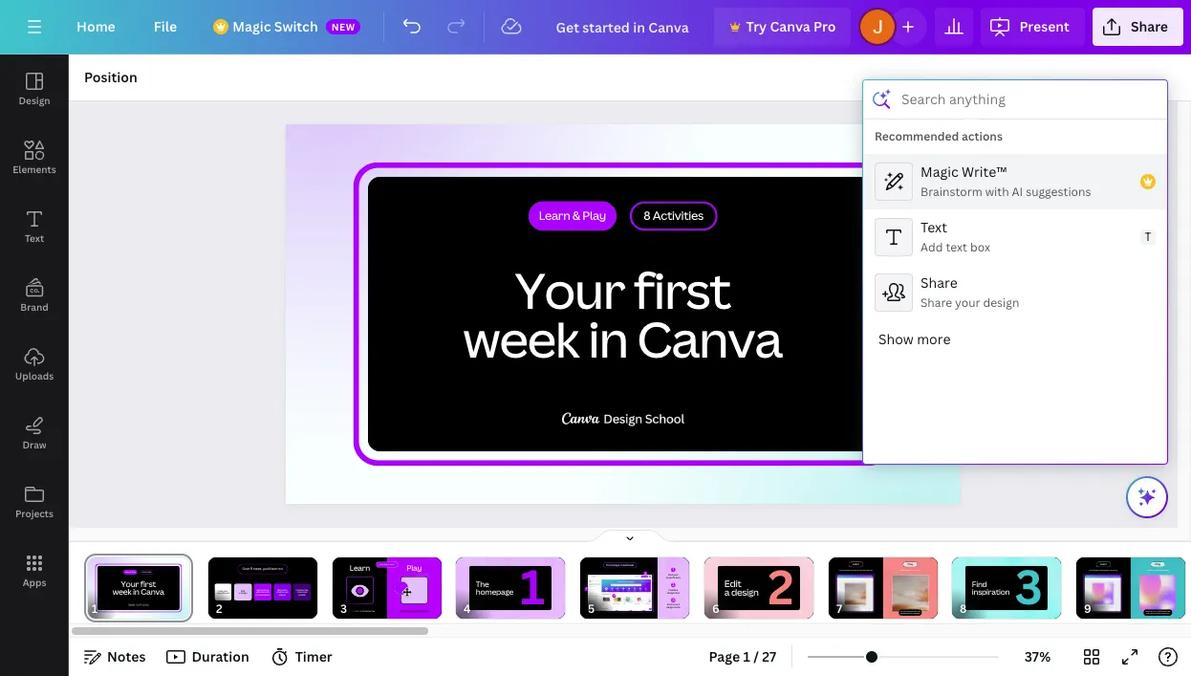 Task type: describe. For each thing, give the bounding box(es) containing it.
37% button
[[1007, 642, 1069, 672]]

Search anything text field
[[902, 81, 1130, 118]]

and left add
[[1098, 569, 1101, 571]]

page 1 / 27 button
[[702, 642, 784, 672]]

Design title text field
[[541, 8, 706, 46]]

and left the learn
[[360, 610, 364, 613]]

side panel tab list
[[0, 55, 69, 605]]

a inside find your projects here create a design here find recent designs here
[[677, 589, 678, 592]]

1 vertical spatial how
[[370, 610, 375, 613]]

homepage
[[476, 587, 514, 597]]

hide pages image
[[584, 529, 676, 544]]

show more button
[[864, 320, 1168, 359]]

canva assistant image
[[1136, 486, 1159, 509]]

1 vertical spatial here
[[675, 592, 680, 595]]

0 horizontal spatial edit
[[241, 590, 245, 593]]

photos
[[277, 591, 284, 594]]

file button
[[138, 8, 192, 46]]

how to find and add graphics to a design try adding and editing graphics
[[1090, 569, 1170, 571]]

draw button
[[0, 399, 69, 468]]

text option
[[864, 209, 1168, 265]]

1 horizontal spatial 3
[[673, 598, 675, 603]]

add,
[[856, 569, 859, 571]]

the
[[912, 569, 915, 571]]

adding
[[1150, 569, 1155, 571]]

watch a video and learn how interact and make it happen
[[345, 610, 429, 613]]

to left find
[[1093, 569, 1095, 571]]

text for text add text box
[[921, 218, 948, 236]]

collaborate,
[[296, 588, 308, 591]]

magic write™ brainstorm with ai suggestions
[[921, 163, 1092, 200]]

new
[[332, 20, 356, 33]]

home link
[[61, 8, 131, 46]]

watch
[[345, 610, 351, 613]]

/
[[754, 647, 759, 666]]

a right around
[[239, 592, 240, 595]]

find for 3
[[973, 579, 988, 590]]

0 horizontal spatial text
[[870, 569, 873, 571]]

switch
[[274, 17, 318, 35]]

canva inside button
[[770, 17, 811, 35]]

design
[[19, 94, 50, 107]]

collaborate, share and publish
[[296, 588, 308, 596]]

try canva pro
[[747, 17, 836, 35]]

design button
[[0, 55, 69, 123]]

2 horizontal spatial 2
[[768, 554, 794, 618]]

0 vertical spatial here
[[676, 576, 681, 580]]

inspiration
[[973, 587, 1011, 597]]

your inside share share your design
[[956, 295, 981, 311]]

home
[[77, 17, 115, 35]]

make
[[413, 610, 418, 613]]

and right the adding
[[1155, 569, 1158, 571]]

interact
[[399, 610, 408, 613]]

page
[[709, 647, 740, 666]]

your for here
[[674, 574, 679, 577]]

in
[[588, 305, 628, 372]]

apps
[[23, 576, 46, 589]]

magic switch
[[233, 17, 318, 35]]

design inside share share your design
[[984, 295, 1020, 311]]

37%
[[1025, 647, 1051, 666]]

templates
[[260, 593, 270, 596]]

design right add
[[1114, 569, 1119, 571]]

27
[[762, 647, 777, 666]]

share share your design
[[921, 274, 1020, 311]]

watch
[[846, 569, 850, 571]]

play
[[406, 563, 422, 573]]

text button
[[0, 192, 69, 261]]

editing
[[1158, 569, 1163, 571]]

draw
[[22, 438, 46, 451]]

first
[[634, 256, 730, 323]]

1 horizontal spatial how
[[851, 569, 854, 571]]

actions
[[962, 128, 1003, 144]]

share for share share your design
[[921, 274, 958, 292]]

apps button
[[0, 537, 69, 605]]

1 up "projects"
[[673, 567, 674, 572]]

page 1 / 27
[[709, 647, 777, 666]]

and inside collaborate, share and publish
[[303, 591, 307, 594]]

time
[[911, 591, 915, 593]]

it's
[[906, 591, 910, 593]]

2 vertical spatial here
[[675, 606, 680, 609]]

notes button
[[77, 642, 153, 672]]

edit
[[859, 569, 862, 571]]

present
[[1020, 17, 1070, 35]]

it
[[419, 610, 420, 613]]

and left make
[[408, 610, 412, 613]]

notes
[[107, 647, 146, 666]]

1 inside button
[[744, 647, 751, 666]]

text add text box
[[921, 218, 991, 255]]

a right add
[[1113, 569, 1114, 571]]

click
[[839, 569, 843, 571]]

to inside it's time to explore
[[906, 593, 908, 595]]

video
[[354, 610, 359, 613]]

week
[[463, 305, 579, 372]]

find inspiration 3
[[973, 554, 1043, 618]]

present button
[[982, 8, 1085, 46]]

share
[[297, 591, 303, 594]]

your for around
[[223, 590, 228, 593]]

find for projects
[[669, 574, 673, 577]]

1 vertical spatial canva
[[637, 305, 782, 372]]

add
[[921, 239, 943, 255]]

click and watch how to add, edit and resize text experiment with the text box
[[839, 569, 921, 571]]

2 graphics from the left
[[1164, 569, 1170, 571]]

1 vertical spatial box
[[918, 569, 921, 571]]

design up page 1 / 27
[[731, 587, 759, 599]]

ai
[[1012, 184, 1024, 200]]

text for text
[[25, 231, 44, 245]]

the
[[476, 579, 489, 590]]

1 horizontal spatial edit
[[725, 577, 742, 590]]

share option
[[864, 265, 1168, 320]]

publish
[[298, 593, 306, 596]]

try canva pro button
[[714, 8, 852, 46]]



Task type: locate. For each thing, give the bounding box(es) containing it.
the homepage 1
[[476, 554, 545, 618]]

more
[[917, 330, 951, 348]]

text right resize
[[870, 569, 873, 571]]

0 horizontal spatial text
[[25, 231, 44, 245]]

1 horizontal spatial your
[[674, 574, 679, 577]]

projects
[[666, 576, 675, 580]]

box
[[971, 239, 991, 255], [918, 569, 921, 571]]

to down it's
[[906, 593, 908, 595]]

a
[[1113, 569, 1114, 571], [725, 587, 730, 599], [677, 589, 678, 592], [239, 592, 240, 595], [352, 610, 353, 613]]

1 vertical spatial share
[[921, 274, 958, 292]]

your up create at right
[[674, 574, 679, 577]]

canva
[[770, 17, 811, 35], [637, 305, 782, 372]]

2 vertical spatial your
[[223, 590, 228, 593]]

0 horizontal spatial box
[[918, 569, 921, 571]]

3 right inspiration
[[1015, 554, 1043, 618]]

here right "projects"
[[676, 576, 681, 580]]

happen
[[421, 610, 429, 613]]

how right the watch
[[851, 569, 854, 571]]

and right photos
[[284, 591, 288, 594]]

and right "edit"
[[862, 569, 865, 571]]

with left elements
[[256, 591, 260, 594]]

graphics
[[1105, 569, 1111, 571], [1164, 569, 1170, 571]]

2
[[768, 554, 794, 618], [645, 571, 647, 576], [673, 582, 675, 588]]

here right designs at bottom right
[[675, 606, 680, 609]]

brainstorm
[[921, 184, 983, 200]]

text inside text add text box
[[921, 218, 948, 236]]

edit right find your projects here create a design here find recent designs here
[[725, 577, 742, 590]]

1 right homepage
[[521, 554, 545, 618]]

1 horizontal spatial box
[[971, 239, 991, 255]]

edit
[[725, 577, 742, 590], [241, 590, 245, 593]]

magic inside the magic write™ brainstorm with ai suggestions
[[921, 163, 959, 181]]

3 left find your projects here create a design here find recent designs here
[[614, 594, 616, 598]]

with left the ai
[[986, 184, 1010, 200]]

0 horizontal spatial magic
[[233, 17, 271, 35]]

experiment
[[900, 569, 908, 571]]

magic left "switch"
[[233, 17, 271, 35]]

design inside find your projects here create a design here find recent designs here
[[667, 592, 674, 595]]

2 horizontal spatial text
[[946, 239, 968, 255]]

with
[[986, 184, 1010, 200], [909, 569, 912, 571], [283, 588, 287, 591], [256, 591, 260, 594]]

0 horizontal spatial try
[[747, 17, 767, 35]]

design
[[984, 295, 1020, 311], [1114, 569, 1119, 571], [731, 587, 759, 599], [667, 592, 674, 595], [241, 592, 247, 595]]

a left video at the left of page
[[352, 610, 353, 613]]

your up show more option
[[956, 295, 981, 311]]

get
[[257, 588, 260, 591]]

0 horizontal spatial 2
[[645, 571, 647, 576]]

brand
[[20, 300, 49, 314]]

recommended actions
[[875, 128, 1003, 144]]

with left the the
[[909, 569, 912, 571]]

2 left find your projects here create a design here find recent designs here
[[645, 571, 647, 576]]

1 vertical spatial magic
[[921, 163, 959, 181]]

explore
[[908, 593, 915, 595]]

1 horizontal spatial edit a design
[[725, 577, 759, 599]]

0 horizontal spatial 3
[[614, 594, 616, 598]]

2 left click
[[768, 554, 794, 618]]

0 horizontal spatial edit a design
[[239, 590, 247, 595]]

file
[[154, 17, 177, 35]]

graphics right the editing
[[1164, 569, 1170, 571]]

position
[[84, 68, 137, 86]]

and right share
[[303, 591, 307, 594]]

find
[[1095, 569, 1098, 571]]

and inside get inspired with elements and templates
[[255, 593, 259, 596]]

try inside try canva pro button
[[747, 17, 767, 35]]

to
[[854, 569, 856, 571], [1093, 569, 1095, 571], [1111, 569, 1112, 571], [906, 593, 908, 595]]

1 left "/"
[[744, 647, 751, 666]]

and
[[843, 569, 846, 571], [862, 569, 865, 571], [1098, 569, 1101, 571], [1155, 569, 1158, 571], [284, 591, 288, 594], [303, 591, 307, 594], [255, 593, 259, 596], [360, 610, 364, 613], [408, 610, 412, 613]]

text up brand button
[[25, 231, 44, 245]]

and down get
[[255, 593, 259, 596]]

1 horizontal spatial try
[[1147, 569, 1150, 571]]

show
[[879, 330, 914, 348]]

elements
[[260, 591, 270, 594]]

magic for magic write™ brainstorm with ai suggestions
[[921, 163, 959, 181]]

write™
[[962, 163, 1008, 181]]

2 horizontal spatial your
[[956, 295, 981, 311]]

find for way
[[218, 590, 223, 593]]

0 vertical spatial canva
[[770, 17, 811, 35]]

edit left get
[[241, 590, 245, 593]]

and right click
[[843, 569, 846, 571]]

your right way
[[223, 590, 228, 593]]

2 horizontal spatial 3
[[1015, 554, 1043, 618]]

uploads
[[15, 369, 54, 383]]

main menu bar
[[0, 0, 1192, 55]]

box right the the
[[918, 569, 921, 571]]

add
[[1101, 569, 1104, 571]]

projects button
[[0, 468, 69, 537]]

box up share share your design
[[971, 239, 991, 255]]

learn
[[364, 610, 370, 613]]

find your projects here create a design here find recent designs here
[[666, 574, 681, 609]]

elements
[[13, 163, 56, 176]]

create
[[669, 589, 677, 592]]

share inside dropdown button
[[1131, 17, 1169, 35]]

show more option
[[864, 320, 1168, 359]]

0 vertical spatial try
[[747, 17, 767, 35]]

magic inside main menu bar
[[233, 17, 271, 35]]

resize
[[866, 569, 870, 571]]

0 vertical spatial magic
[[233, 17, 271, 35]]

text right the the
[[915, 569, 918, 571]]

designs
[[667, 606, 675, 609]]

None field
[[864, 80, 1168, 119]]

a right find your projects here create a design here find recent designs here
[[725, 587, 730, 599]]

page 1 image
[[84, 558, 193, 619]]

your
[[956, 295, 981, 311], [674, 574, 679, 577], [223, 590, 228, 593]]

pro
[[814, 17, 836, 35]]

text up add on the right top of the page
[[921, 218, 948, 236]]

timer
[[295, 647, 333, 666]]

1
[[521, 554, 545, 618], [673, 567, 674, 572], [586, 587, 587, 592], [744, 647, 751, 666]]

with inside the magic write™ brainstorm with ai suggestions
[[986, 184, 1010, 200]]

1 vertical spatial your
[[674, 574, 679, 577]]

share
[[1131, 17, 1169, 35], [921, 274, 958, 292], [921, 295, 953, 311]]

find your way around
[[217, 590, 229, 595]]

1 down hide pages image
[[586, 587, 587, 592]]

1 graphics from the left
[[1105, 569, 1111, 571]]

design up show more option
[[984, 295, 1020, 311]]

3 up recent
[[673, 598, 675, 603]]

graphics right add
[[1105, 569, 1111, 571]]

week in canva
[[463, 305, 782, 372]]

a right create at right
[[677, 589, 678, 592]]

edit a design
[[725, 577, 759, 599], [239, 590, 247, 595]]

around
[[222, 592, 229, 595]]

position button
[[77, 62, 145, 93]]

inspired
[[261, 588, 269, 591]]

with inside get inspired with elements and templates
[[256, 591, 260, 594]]

uploads button
[[0, 330, 69, 399]]

to left add,
[[854, 569, 856, 571]]

it's time to explore
[[906, 591, 915, 595]]

suggestions
[[1026, 184, 1092, 200]]

share button
[[1093, 8, 1184, 46]]

2 vertical spatial share
[[921, 295, 953, 311]]

text inside button
[[25, 231, 44, 245]]

how
[[1090, 569, 1093, 571]]

try
[[747, 17, 767, 35], [1147, 569, 1150, 571]]

way
[[217, 592, 221, 595]]

how
[[851, 569, 854, 571], [370, 610, 375, 613]]

edit a design right find your projects here create a design here find recent designs here
[[725, 577, 759, 599]]

videos
[[279, 593, 286, 596]]

1 horizontal spatial magic
[[921, 163, 959, 181]]

to right add
[[1111, 569, 1112, 571]]

find inside find your way around
[[218, 590, 223, 593]]

2 up create at right
[[673, 582, 675, 588]]

recent
[[673, 603, 680, 606]]

box inside text add text box
[[971, 239, 991, 255]]

get inspired with elements and templates
[[255, 588, 270, 596]]

magic for magic switch
[[233, 17, 271, 35]]

recommended
[[875, 128, 959, 144]]

with inside "work with photos and videos"
[[283, 588, 287, 591]]

1 horizontal spatial graphics
[[1164, 569, 1170, 571]]

0 horizontal spatial your
[[223, 590, 228, 593]]

your inside find your way around
[[223, 590, 228, 593]]

0 vertical spatial share
[[1131, 17, 1169, 35]]

Page title text field
[[106, 600, 114, 619]]

here up recent
[[675, 592, 680, 595]]

0 vertical spatial how
[[851, 569, 854, 571]]

and inside "work with photos and videos"
[[284, 591, 288, 594]]

your inside find your projects here create a design here find recent designs here
[[674, 574, 679, 577]]

find inside find inspiration 3
[[973, 579, 988, 590]]

projects
[[15, 507, 54, 520]]

design up recent
[[667, 592, 674, 595]]

try left the adding
[[1147, 569, 1150, 571]]

text inside text add text box
[[946, 239, 968, 255]]

0 horizontal spatial graphics
[[1105, 569, 1111, 571]]

1 horizontal spatial text
[[915, 569, 918, 571]]

work with photos and videos
[[277, 588, 288, 596]]

0 horizontal spatial how
[[370, 610, 375, 613]]

text right add on the right top of the page
[[946, 239, 968, 255]]

design right around
[[241, 592, 247, 595]]

work
[[277, 588, 283, 591]]

0 vertical spatial box
[[971, 239, 991, 255]]

text
[[921, 218, 948, 236], [25, 231, 44, 245]]

t
[[1145, 229, 1152, 245]]

magic up brainstorm
[[921, 163, 959, 181]]

try left pro
[[747, 17, 767, 35]]

edit a design left get
[[239, 590, 247, 595]]

1 horizontal spatial 2
[[673, 582, 675, 588]]

how right the learn
[[370, 610, 375, 613]]

with right work
[[283, 588, 287, 591]]

learn
[[349, 563, 370, 573]]

magic write™ option
[[864, 154, 1168, 209]]

1 horizontal spatial text
[[921, 218, 948, 236]]

your
[[515, 256, 624, 323]]

timer button
[[265, 642, 340, 672]]

0 vertical spatial your
[[956, 295, 981, 311]]

share for share
[[1131, 17, 1169, 35]]

1 vertical spatial try
[[1147, 569, 1150, 571]]



Task type: vqa. For each thing, say whether or not it's contained in the screenshot.
leftmost You
no



